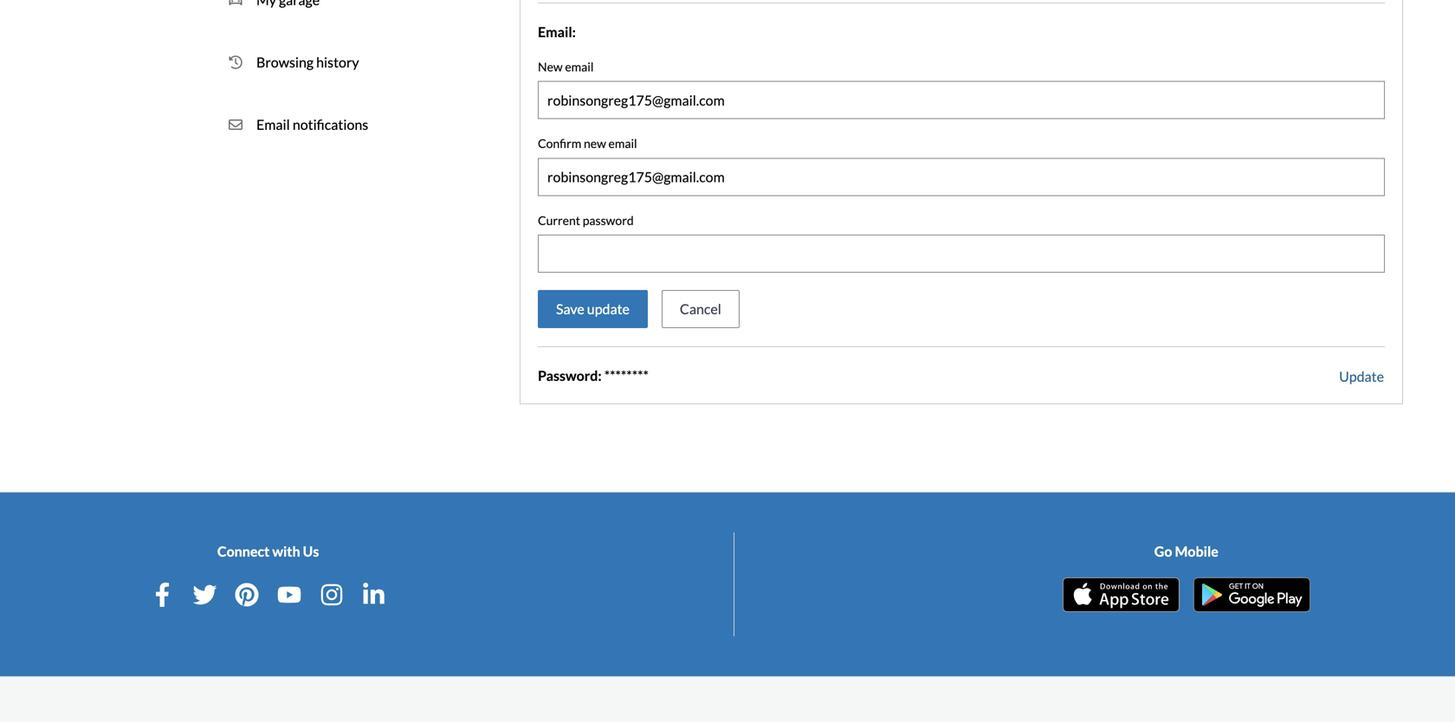 Task type: describe. For each thing, give the bounding box(es) containing it.
email:
[[538, 23, 576, 40]]

pinterest image
[[235, 583, 259, 608]]

twitter image
[[193, 583, 217, 608]]

Confirm new email field
[[539, 159, 1385, 195]]

password
[[583, 213, 634, 228]]

password: ********
[[538, 368, 649, 385]]

email
[[257, 116, 290, 133]]

confirm new email
[[538, 136, 638, 151]]

with
[[272, 544, 300, 560]]

go mobile
[[1155, 544, 1219, 560]]

browsing history link
[[208, 31, 416, 94]]

save update button
[[538, 290, 648, 329]]

facebook image
[[150, 583, 175, 608]]

New email field
[[539, 82, 1385, 118]]

envelope image
[[229, 116, 243, 133]]

history
[[316, 54, 359, 71]]

new email
[[538, 59, 594, 74]]

save update
[[556, 301, 630, 318]]

download on the app store image
[[1063, 578, 1180, 613]]

linkedin image
[[362, 583, 386, 608]]

confirm
[[538, 136, 582, 151]]

current password
[[538, 213, 634, 228]]

browsing history
[[257, 54, 359, 71]]

go
[[1155, 544, 1173, 560]]

0 vertical spatial email
[[565, 59, 594, 74]]

instagram image
[[320, 583, 344, 608]]

history image
[[229, 54, 243, 71]]

password:
[[538, 368, 602, 385]]

us
[[303, 544, 319, 560]]

Current password password field
[[539, 236, 1385, 272]]



Task type: locate. For each thing, give the bounding box(es) containing it.
save
[[556, 301, 585, 318]]

get it on google play image
[[1194, 578, 1311, 613]]

car image
[[229, 0, 243, 9]]

email notifications link
[[208, 94, 416, 156]]

youtube image
[[277, 583, 302, 608]]

current
[[538, 213, 581, 228]]

connect
[[217, 544, 270, 560]]

connect with us
[[217, 544, 319, 560]]

cancel
[[680, 301, 722, 318]]

********
[[605, 368, 649, 385]]

update
[[1340, 368, 1385, 385]]

email notifications
[[257, 116, 368, 133]]

notifications
[[293, 116, 368, 133]]

email
[[565, 59, 594, 74], [609, 136, 638, 151]]

1 vertical spatial email
[[609, 136, 638, 151]]

mobile
[[1176, 544, 1219, 560]]

new
[[538, 59, 563, 74]]

update
[[587, 301, 630, 318]]

0 horizontal spatial email
[[565, 59, 594, 74]]

new
[[584, 136, 607, 151]]

cancel button
[[662, 290, 740, 329]]

browsing
[[257, 54, 314, 71]]

update button
[[1339, 366, 1386, 388]]

1 horizontal spatial email
[[609, 136, 638, 151]]



Task type: vqa. For each thing, say whether or not it's contained in the screenshot.
password
yes



